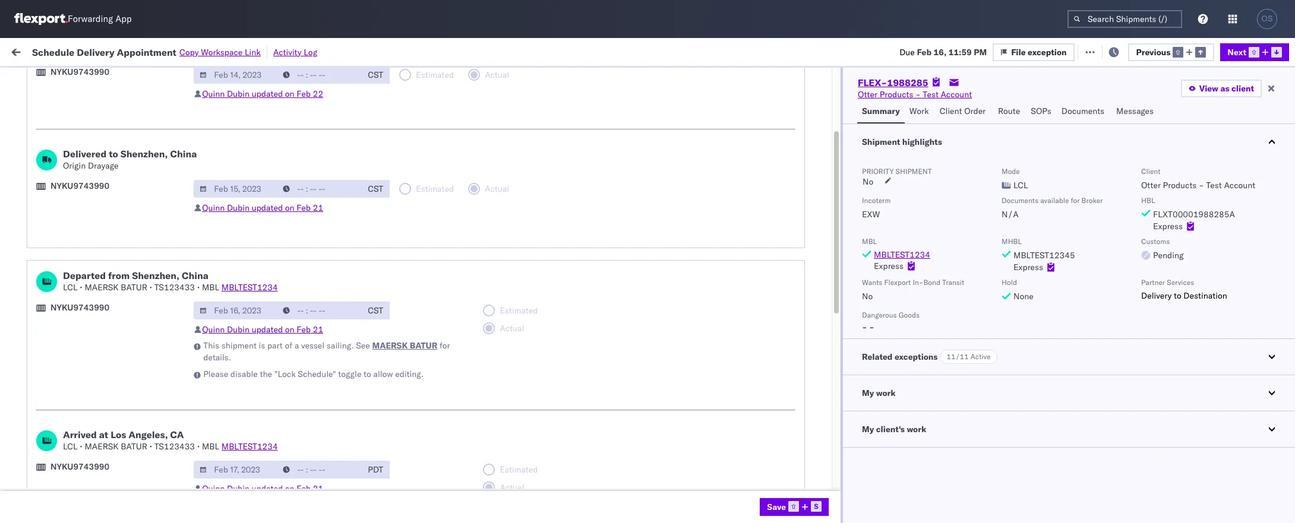 Task type: vqa. For each thing, say whether or not it's contained in the screenshot.
759 at risk
yes



Task type: describe. For each thing, give the bounding box(es) containing it.
confirm for 9:30 am pst, feb 24, 2023
[[27, 305, 58, 316]]

0 horizontal spatial 1988285
[[844, 97, 880, 107]]

4 schedule delivery appointment link from the top
[[27, 488, 146, 500]]

work inside my client's work "button"
[[907, 424, 927, 435]]

flex id button
[[793, 94, 888, 106]]

client for order
[[940, 106, 962, 116]]

205 on track
[[274, 46, 322, 57]]

shenzhen, for to
[[120, 148, 168, 160]]

11/11 active
[[947, 352, 991, 361]]

import work
[[101, 46, 151, 57]]

1 flexport demo consignee from the top
[[579, 410, 677, 421]]

at for 759
[[237, 46, 244, 57]]

2 integration test account - western digital from the top
[[666, 149, 826, 160]]

shipment highlights
[[862, 137, 942, 147]]

of inside button
[[79, 357, 86, 368]]

quinn for delivered to shenzhen, china
[[202, 203, 225, 213]]

actions
[[1247, 97, 1271, 106]]

-- : -- -- text field
[[277, 66, 361, 84]]

0 vertical spatial flex-1988285
[[858, 77, 929, 89]]

track
[[303, 46, 322, 57]]

3 schedule pickup from los angeles, ca link from the top
[[27, 252, 174, 264]]

mbltest1234 inside "arrived at los angeles, ca lcl • maersk batur • ts123433 • mbl mbltest1234"
[[222, 442, 278, 452]]

ca inside "arrived at los angeles, ca lcl • maersk batur • ts123433 • mbl mbltest1234"
[[170, 429, 184, 441]]

2023 for upload customs clearance documents link
[[305, 175, 326, 186]]

documents button
[[1057, 100, 1112, 124]]

my client's work
[[862, 424, 927, 435]]

is
[[259, 341, 265, 351]]

on for delivered to shenzhen, china
[[285, 203, 295, 213]]

3 schedule delivery appointment link from the top
[[27, 461, 146, 473]]

otter products - test account link
[[858, 89, 972, 100]]

next
[[1228, 47, 1247, 57]]

2023 for confirm pickup from los angeles, ca link related to 9:30 am pst, feb 24, 2023
[[301, 306, 321, 316]]

pst, for third schedule delivery appointment link from the top
[[253, 463, 271, 473]]

3 schedule pickup from los angeles, ca from the top
[[27, 253, 174, 264]]

6 resize handle column header from the left
[[646, 92, 660, 524]]

quinn dubin updated on feb 21 for delivered to shenzhen, china
[[202, 203, 323, 213]]

pst, for the upload proof of delivery link
[[249, 358, 267, 369]]

china inside departed from shenzhen, china lcl • maersk batur • ts123433 • mbl mbltest1234
[[182, 270, 209, 282]]

pickup for confirm pickup from los angeles, ca button related to 11:59 pm pst, feb 23, 2023
[[60, 279, 86, 290]]

summary
[[862, 106, 900, 116]]

please disable the "lock schedule" toggle to allow editing.
[[203, 369, 424, 380]]

dubin for delivered to shenzhen, china
[[227, 203, 250, 213]]

arrived
[[63, 429, 97, 441]]

due feb 16, 11:59 pm
[[900, 47, 987, 57]]

n/a
[[1002, 209, 1019, 220]]

1 horizontal spatial file
[[1092, 46, 1107, 57]]

1 vertical spatial customs
[[1142, 237, 1170, 246]]

confirm for 11:59 pm pst, feb 23, 2023
[[27, 279, 58, 290]]

4 schedule pickup from los angeles, ca link from the top
[[27, 383, 174, 395]]

11:59 pm pst, mar 2, 2023 for third schedule delivery appointment link from the top
[[213, 463, 322, 473]]

2 flex-1977428 from the top
[[818, 227, 880, 238]]

to inside partner services delivery to destination
[[1174, 291, 1182, 301]]

bicu1234565, for sixth schedule pickup from los angeles, ca link from the top of the page
[[906, 436, 964, 447]]

upload proof of delivery
[[27, 357, 119, 368]]

work,
[[126, 73, 145, 82]]

17,
[[290, 123, 303, 133]]

confirm delivery button
[[27, 331, 90, 344]]

2 digital from the top
[[801, 149, 826, 160]]

22
[[313, 89, 323, 99]]

pst, for upload customs clearance documents link
[[253, 175, 271, 186]]

5 ocean from the top
[[406, 489, 430, 500]]

11:59 pm pst, mar 2, 2023 for 2nd schedule pickup from los angeles, ca link from the bottom
[[213, 410, 322, 421]]

priority
[[862, 167, 894, 176]]

angeles
[[127, 116, 158, 127]]

-- : -- -- text field for delivered to shenzhen, china
[[277, 180, 361, 198]]

flex-1891264
[[818, 253, 880, 264]]

nyku9743990 for departed from shenzhen, china
[[51, 302, 109, 313]]

ready
[[91, 73, 112, 82]]

flex-1919147
[[818, 384, 880, 395]]

2 demo from the top
[[613, 489, 635, 500]]

2 1977428 from the top
[[844, 227, 880, 238]]

highlights
[[903, 137, 942, 147]]

related
[[862, 352, 893, 362]]

cst for departed from shenzhen, china
[[368, 305, 383, 316]]

exw
[[862, 209, 880, 220]]

11:59 pm pst, feb 21, 2023
[[213, 253, 326, 264]]

-- : -- -- text field for departed from shenzhen, china
[[277, 302, 361, 320]]

12:30 pm pst, feb 17, 2023
[[213, 123, 326, 133]]

hold
[[1002, 278, 1017, 287]]

0 horizontal spatial file exception
[[1012, 47, 1067, 57]]

ocean lcl
[[406, 201, 447, 212]]

upload for upload proof of delivery
[[27, 357, 54, 368]]

schedule for sixth schedule pickup from los angeles, ca link from the top of the page
[[27, 436, 62, 447]]

message (0)
[[160, 46, 209, 57]]

details.
[[203, 352, 231, 363]]

los for 2nd schedule pickup from los angeles, ca link from the bottom
[[112, 410, 125, 420]]

1 horizontal spatial file exception
[[1092, 46, 1148, 57]]

maeu1234567
[[906, 305, 966, 316]]

batch action
[[1229, 46, 1280, 57]]

4 flex-1911466 from the top
[[818, 489, 880, 500]]

0 vertical spatial 1988285
[[887, 77, 929, 89]]

0 vertical spatial work
[[34, 43, 65, 60]]

view as client button
[[1181, 80, 1262, 97]]

copy workspace link button
[[179, 47, 261, 57]]

1 vertical spatial batur
[[410, 341, 438, 351]]

from for third schedule pickup from los angeles, ca link from the bottom of the page
[[92, 384, 110, 394]]

2 schedule pickup from los angeles, ca link from the top
[[27, 200, 174, 212]]

mbl/mawb numbers button
[[986, 94, 1141, 106]]

24,
[[286, 306, 299, 316]]

1 quinn from the top
[[202, 89, 225, 99]]

departed from shenzhen, china lcl • maersk batur • ts123433 • mbl mbltest1234
[[63, 270, 278, 293]]

maersk inside "arrived at los angeles, ca lcl • maersk batur • ts123433 • mbl mbltest1234"
[[85, 442, 119, 452]]

1891264
[[844, 253, 880, 264]]

1 vertical spatial flex-1988285
[[818, 97, 880, 107]]

this
[[203, 341, 219, 351]]

nyku9743990 for delivered to shenzhen, china
[[51, 181, 109, 191]]

21 for departed from shenzhen, china
[[313, 324, 323, 335]]

on for arrived at los angeles, ca
[[285, 484, 295, 494]]

angeles, for second schedule pickup from los angeles, ca link
[[127, 201, 160, 211]]

21, for 11:59 pm pst, feb 21, 2023
[[290, 253, 303, 264]]

log
[[304, 47, 317, 57]]

0 vertical spatial mbltest1234 button
[[874, 250, 931, 260]]

pdt
[[368, 465, 383, 475]]

angeles, inside "arrived at los angeles, ca lcl • maersk batur • ts123433 • mbl mbltest1234"
[[129, 429, 168, 441]]

at for arrived
[[99, 429, 108, 441]]

los for the schedule pickup from los angeles international airport "link"
[[112, 116, 125, 127]]

205
[[274, 46, 289, 57]]

2023 for the upload proof of delivery link
[[301, 358, 321, 369]]

8 resize handle column header from the left
[[886, 92, 900, 524]]

"lock
[[274, 369, 296, 380]]

previous
[[1137, 47, 1171, 57]]

2 vertical spatial flexport
[[579, 489, 610, 500]]

for details.
[[203, 341, 450, 363]]

progress
[[186, 73, 216, 82]]

4 schedule pickup from los angeles, ca from the top
[[27, 384, 174, 394]]

account inside the "client otter products - test account incoterm exw"
[[1225, 180, 1256, 191]]

upload for upload customs clearance documents
[[27, 174, 54, 185]]

1 vertical spatial work
[[910, 106, 929, 116]]

for inside for details.
[[440, 341, 450, 351]]

batch
[[1229, 46, 1252, 57]]

4 mar from the top
[[273, 489, 289, 500]]

otter inside the "client otter products - test account incoterm exw"
[[1142, 180, 1161, 191]]

deadline
[[213, 97, 242, 106]]

shipment
[[862, 137, 901, 147]]

1 cst from the top
[[368, 70, 383, 80]]

2023 for confirm delivery link
[[306, 332, 326, 343]]

2023 for second schedule pickup from los angeles, ca link
[[300, 201, 321, 212]]

1 horizontal spatial 16,
[[934, 47, 947, 57]]

5 schedule pickup from los angeles, ca link from the top
[[27, 409, 174, 421]]

air for vietnam
[[406, 175, 417, 186]]

9 resize handle column header from the left
[[972, 92, 986, 524]]

upload proof of delivery button
[[27, 357, 119, 370]]

1 vertical spatial maersk
[[372, 341, 408, 351]]

activity
[[273, 47, 302, 57]]

mmm d, yyyy text field for quinn dubin updated on feb 21
[[194, 180, 278, 198]]

client
[[1232, 83, 1255, 94]]

mmm d, yyyy text field for quinn dubin updated on feb 22
[[194, 66, 278, 84]]

7:30 pm pst, feb 21, 2023
[[213, 201, 321, 212]]

activity log
[[273, 47, 317, 57]]

12 resize handle column header from the left
[[1265, 92, 1280, 524]]

copy
[[179, 47, 199, 57]]

2 vertical spatial to
[[364, 369, 371, 380]]

incoterm
[[862, 196, 891, 205]]

schedule delivery appointment for third schedule delivery appointment link from the top
[[27, 462, 146, 473]]

4 schedule delivery appointment button from the top
[[27, 488, 146, 501]]

5 schedule pickup from los angeles, ca button from the top
[[27, 435, 174, 448]]

2 flxt00001977428a from the top
[[992, 227, 1074, 238]]

operator
[[1159, 97, 1187, 106]]

see
[[356, 341, 370, 351]]

1 vertical spatial no
[[863, 177, 874, 187]]

mbltest1234 inside departed from shenzhen, china lcl • maersk batur • ts123433 • mbl mbltest1234
[[222, 282, 278, 293]]

pst, for confirm delivery link
[[254, 332, 272, 343]]

pickup for 5th schedule pickup from los angeles, ca button from the bottom
[[65, 96, 90, 107]]

1 vertical spatial 16,
[[290, 97, 303, 107]]

angeles, for sixth schedule pickup from los angeles, ca link from the top of the page
[[127, 436, 160, 447]]

1 demo from the top
[[613, 410, 635, 421]]

schedule pickup from los angeles international airport link
[[27, 116, 190, 139]]

editing.
[[395, 369, 424, 380]]

angeles, for 6th schedule pickup from los angeles, ca link from the bottom of the page
[[127, 96, 160, 107]]

1 digital from the top
[[801, 123, 826, 133]]

0 horizontal spatial file
[[1012, 47, 1026, 57]]

appointment for 1st schedule delivery appointment link from the bottom
[[97, 488, 146, 499]]

delivered
[[63, 148, 107, 160]]

schedule for 2nd schedule pickup from los angeles, ca link from the bottom
[[27, 410, 62, 420]]

flex id
[[799, 97, 822, 106]]

toggle
[[338, 369, 362, 380]]

work button
[[905, 100, 935, 124]]

1 horizontal spatial of
[[285, 341, 292, 351]]

container numbers button
[[900, 90, 974, 111]]

1 schedule pickup from los angeles, ca from the top
[[27, 96, 174, 107]]

1 updated from the top
[[252, 89, 283, 99]]

part
[[267, 341, 283, 351]]

pst, for sixth schedule pickup from los angeles, ca link from the top of the page
[[253, 437, 271, 447]]

3 schedule delivery appointment button from the top
[[27, 461, 146, 475]]

delivery inside partner services delivery to destination
[[1142, 291, 1172, 301]]

25, for 9:00 am pst, feb 25, 2023
[[286, 358, 299, 369]]

dangerous
[[862, 311, 897, 319]]

10 resize handle column header from the left
[[1139, 92, 1153, 524]]

1 schedule pickup from los angeles, ca link from the top
[[27, 95, 174, 107]]

due
[[900, 47, 915, 57]]

maersk inside departed from shenzhen, china lcl • maersk batur • ts123433 • mbl mbltest1234
[[85, 282, 119, 293]]

workspace
[[201, 47, 243, 57]]

ocean for demo123
[[406, 332, 430, 343]]

action
[[1254, 46, 1280, 57]]

from for the schedule pickup from los angeles international airport "link"
[[92, 116, 110, 127]]

no inside "wants flexport in-bond transit no"
[[862, 291, 873, 302]]

fcl for --
[[433, 410, 448, 421]]

: for status
[[86, 73, 88, 82]]

import work button
[[96, 38, 155, 65]]

am for 12:00
[[238, 332, 252, 343]]

flex-1911408 for 12:00 am pst, feb 25, 2023
[[818, 332, 880, 343]]

otter products - test account
[[858, 89, 972, 100]]

flexport inside "wants flexport in-bond transit no"
[[885, 278, 911, 287]]

9:00 am pst, feb 25, 2023
[[213, 358, 321, 369]]

pickup for 2nd schedule pickup from los angeles, ca button from the top of the page
[[65, 201, 90, 211]]

-- for 2nd schedule pickup from los angeles, ca link from the bottom
[[992, 410, 1003, 421]]

ocean for flxt00001977428a
[[406, 201, 430, 212]]

quinn dubin updated on feb 21 for departed from shenzhen, china
[[202, 324, 323, 335]]

updated for arrived at los angeles, ca
[[252, 484, 283, 494]]

angeles, for third schedule pickup from los angeles, ca link from the bottom of the page
[[127, 384, 160, 394]]

11:59 pm pst, mar 2, 2023 for sixth schedule pickup from los angeles, ca link from the top of the page
[[213, 437, 322, 447]]

quinn dubin updated on feb 21 for arrived at los angeles, ca
[[202, 484, 323, 494]]

0 vertical spatial my
[[12, 43, 31, 60]]

by:
[[43, 73, 54, 83]]

1 horizontal spatial exception
[[1109, 46, 1148, 57]]

shipment highlights button
[[843, 124, 1296, 160]]

ocean fcl for demo123
[[406, 332, 448, 343]]

broker
[[1082, 196, 1103, 205]]

4 ocean fcl from the top
[[406, 489, 448, 500]]

1911466 for third schedule delivery appointment link from the top
[[844, 463, 880, 473]]

1 resize handle column header from the left
[[192, 92, 206, 524]]

maersk batur link
[[372, 340, 438, 352]]

batur inside departed from shenzhen, china lcl • maersk batur • ts123433 • mbl mbltest1234
[[121, 282, 147, 293]]

1 integration test account - western digital from the top
[[666, 123, 826, 133]]

11 resize handle column header from the left
[[1225, 92, 1240, 524]]

4 fcl from the top
[[433, 489, 448, 500]]

upload customs clearance documents
[[27, 174, 175, 185]]

cst for delivered to shenzhen, china
[[368, 184, 383, 194]]

1 vertical spatial flexport
[[579, 410, 610, 421]]

-- for sixth schedule pickup from los angeles, ca link from the top of the page
[[992, 437, 1003, 447]]

schedule for 3rd schedule pickup from los angeles, ca link from the top
[[27, 253, 62, 264]]

2 schedule pickup from los angeles, ca button from the top
[[27, 200, 174, 213]]

2 schedule pickup from los angeles, ca from the top
[[27, 201, 174, 211]]

air for thailand
[[406, 123, 417, 133]]

lcl inside "arrived at los angeles, ca lcl • maersk batur • ts123433 • mbl mbltest1234"
[[63, 442, 78, 452]]

my for 'my work' button
[[862, 388, 874, 399]]

partner services delivery to destination
[[1142, 278, 1228, 301]]

2 flexport demo consignee from the top
[[579, 489, 677, 500]]

partner
[[1142, 278, 1166, 287]]

from for second schedule pickup from los angeles, ca link
[[92, 201, 110, 211]]

pickup for third schedule pickup from los angeles, ca button from the bottom
[[65, 253, 90, 264]]

2 resize handle column header from the left
[[339, 92, 354, 524]]

pending
[[1154, 250, 1184, 261]]

0 vertical spatial my work
[[12, 43, 65, 60]]

airport
[[78, 128, 104, 139]]

4 schedule pickup from los angeles, ca button from the top
[[27, 409, 174, 422]]

2023 for third schedule delivery appointment link from the top
[[301, 463, 322, 473]]

bicu1234565, for 2nd schedule pickup from los angeles, ca link from the bottom
[[906, 410, 964, 421]]

5 resize handle column header from the left
[[559, 92, 573, 524]]

bicu1234565, demu1232567 for sixth schedule pickup from los angeles, ca link from the top of the page
[[906, 436, 1027, 447]]

test inside the "client otter products - test account incoterm exw"
[[1207, 180, 1222, 191]]

7 resize handle column header from the left
[[779, 92, 793, 524]]

as
[[1221, 83, 1230, 94]]

0 vertical spatial no
[[281, 73, 291, 82]]

1 schedule delivery appointment link from the top
[[27, 148, 146, 160]]

Search Shipments (/) text field
[[1068, 10, 1183, 28]]

4 2, from the top
[[291, 489, 299, 500]]

4 resize handle column header from the left
[[472, 92, 487, 524]]

wants
[[862, 278, 883, 287]]

1 schedule pickup from los angeles, ca button from the top
[[27, 95, 174, 108]]

2 schedule delivery appointment link from the top
[[27, 226, 146, 238]]



Task type: locate. For each thing, give the bounding box(es) containing it.
flex-1911408 down flex-1891264
[[818, 280, 880, 290]]

3 cst from the top
[[368, 305, 383, 316]]

mar for sixth schedule pickup from los angeles, ca link from the top of the page
[[273, 437, 289, 447]]

12:30
[[213, 123, 236, 133]]

0 vertical spatial shipment
[[896, 167, 932, 176]]

6 schedule pickup from los angeles, ca from the top
[[27, 436, 174, 447]]

flex-1911408 for 11:59 pm pst, feb 23, 2023
[[818, 280, 880, 290]]

appointment for third schedule delivery appointment link from the top
[[97, 462, 146, 473]]

products up the flxt00001988285a
[[1163, 180, 1197, 191]]

0 vertical spatial am
[[233, 306, 247, 316]]

1 horizontal spatial products
[[1163, 180, 1197, 191]]

schedule inside the schedule pickup from los angeles international airport
[[27, 116, 62, 127]]

from inside departed from shenzhen, china lcl • maersk batur • ts123433 • mbl mbltest1234
[[108, 270, 130, 282]]

client otter products - test account incoterm exw
[[862, 167, 1256, 220]]

1 ocean fcl from the top
[[406, 253, 448, 264]]

confirm pickup from los angeles, ca for 11:59
[[27, 279, 169, 290]]

my inside button
[[862, 388, 874, 399]]

of right proof
[[79, 357, 86, 368]]

from for 6th schedule pickup from los angeles, ca link from the bottom of the page
[[92, 96, 110, 107]]

workitem
[[13, 97, 44, 106]]

at right arrived
[[99, 429, 108, 441]]

1 1977428 from the top
[[844, 201, 880, 212]]

flex-1977428 down the 'wants'
[[818, 306, 880, 316]]

shipment left is
[[222, 341, 257, 351]]

ca
[[162, 96, 174, 107], [162, 201, 174, 211], [162, 253, 174, 264], [158, 279, 169, 290], [158, 305, 169, 316], [162, 384, 174, 394], [162, 410, 174, 420], [170, 429, 184, 441], [162, 436, 174, 447]]

2 confirm pickup from los angeles, ca button from the top
[[27, 305, 169, 318]]

am left is
[[238, 332, 252, 343]]

my work down related
[[862, 388, 896, 399]]

to up drayage
[[109, 148, 118, 160]]

pickup inside the schedule pickup from los angeles international airport
[[65, 116, 90, 127]]

products
[[880, 89, 914, 100], [1163, 180, 1197, 191]]

confirm inside button
[[27, 331, 58, 342]]

documents inside button
[[132, 174, 175, 185]]

pm
[[974, 47, 987, 57], [238, 97, 251, 107], [238, 123, 251, 133], [238, 175, 251, 186], [233, 201, 246, 212], [238, 253, 251, 264], [238, 280, 251, 290], [238, 410, 251, 421], [238, 437, 251, 447], [238, 463, 251, 473], [238, 489, 251, 500]]

1 flex-2001714 from the top
[[818, 123, 880, 133]]

0 vertical spatial mbl
[[862, 237, 877, 246]]

confirm left departed
[[27, 279, 58, 290]]

confirm pickup from los angeles, ca link for 11:59 pm pst, feb 23, 2023
[[27, 278, 169, 290]]

my client's work button
[[843, 412, 1296, 447]]

2 vertical spatial work
[[907, 424, 927, 435]]

flex-2150210 for 9:00 am pst, feb 25, 2023
[[818, 358, 880, 369]]

1 demo123 from the top
[[992, 280, 1032, 290]]

mbl inside departed from shenzhen, china lcl • maersk batur • ts123433 • mbl mbltest1234
[[202, 282, 219, 293]]

0 vertical spatial confirm pickup from los angeles, ca
[[27, 279, 169, 290]]

demo123 up none
[[992, 280, 1032, 290]]

schedule pickup from los angeles international airport button
[[27, 116, 190, 141]]

work right import
[[130, 46, 151, 57]]

file up mbl/mawb on the right of the page
[[1012, 47, 1026, 57]]

resize handle column header
[[192, 92, 206, 524], [339, 92, 354, 524], [386, 92, 400, 524], [472, 92, 487, 524], [559, 92, 573, 524], [646, 92, 660, 524], [779, 92, 793, 524], [886, 92, 900, 524], [972, 92, 986, 524], [1139, 92, 1153, 524], [1225, 92, 1240, 524], [1265, 92, 1280, 524]]

documents up n/a
[[1002, 196, 1039, 205]]

snoozed : no
[[249, 73, 291, 82]]

of left a
[[285, 341, 292, 351]]

2 vertical spatial flex-1977428
[[818, 306, 880, 316]]

0 horizontal spatial of
[[79, 357, 86, 368]]

lcl inside departed from shenzhen, china lcl • maersk batur • ts123433 • mbl mbltest1234
[[63, 282, 78, 293]]

this shipment is part of a vessel sailing. see maersk batur
[[203, 341, 438, 351]]

0 horizontal spatial customs
[[57, 174, 90, 185]]

os
[[1262, 14, 1273, 23]]

flex-1977428
[[818, 201, 880, 212], [818, 227, 880, 238], [818, 306, 880, 316]]

mbltest12345
[[1014, 250, 1075, 261]]

documents
[[1062, 106, 1105, 116], [132, 174, 175, 185], [1002, 196, 1039, 205]]

0 vertical spatial shenzhen,
[[120, 148, 168, 160]]

maersk down arrived
[[85, 442, 119, 452]]

flex-2150210 for 12:00 pm pst, feb 20, 2023
[[818, 175, 880, 186]]

maersk down departed
[[85, 282, 119, 293]]

ts123433 inside "arrived at los angeles, ca lcl • maersk batur • ts123433 • mbl mbltest1234"
[[154, 442, 195, 452]]

1 2001714 from the top
[[844, 123, 880, 133]]

25, up the "lock
[[286, 358, 299, 369]]

file down search shipments (/) text box
[[1092, 46, 1107, 57]]

1 vertical spatial cst
[[368, 184, 383, 194]]

work up by:
[[34, 43, 65, 60]]

0 vertical spatial flex-2150210
[[818, 175, 880, 186]]

1911408 for 11:59 pm pst, feb 23, 2023
[[844, 280, 880, 290]]

2 2, from the top
[[291, 437, 299, 447]]

1 western from the top
[[768, 123, 799, 133]]

1 confirm pickup from los angeles, ca from the top
[[27, 279, 169, 290]]

services
[[1167, 278, 1195, 287]]

pickup for confirm pickup from los angeles, ca button for 9:30 am pst, feb 24, 2023
[[60, 305, 86, 316]]

-- : -- -- text field up 7:30 pm pst, feb 21, 2023 at the top left of the page
[[277, 180, 361, 198]]

goods
[[899, 311, 920, 319]]

flxt00001977428a up mbltest12345 at the right of page
[[992, 227, 1074, 238]]

am right 9:30
[[233, 306, 247, 316]]

priority shipment
[[862, 167, 932, 176]]

2 horizontal spatial for
[[1071, 196, 1080, 205]]

2 cst from the top
[[368, 184, 383, 194]]

0 vertical spatial products
[[880, 89, 914, 100]]

21, down 20,
[[285, 201, 298, 212]]

schedule for 6th schedule pickup from los angeles, ca link from the bottom of the page
[[27, 96, 62, 107]]

2150210 for 9:00 am pst, feb 25, 2023
[[844, 358, 880, 369]]

upload customs clearance documents link
[[27, 174, 175, 186]]

demo123 down none
[[992, 332, 1032, 343]]

my left client's at bottom
[[862, 424, 874, 435]]

21, for 7:30 pm pst, feb 21, 2023
[[285, 201, 298, 212]]

5 schedule pickup from los angeles, ca from the top
[[27, 410, 174, 420]]

1 vertical spatial flex-2001714
[[818, 149, 880, 160]]

1 vertical spatial 1988285
[[844, 97, 880, 107]]

0 vertical spatial 1911408
[[844, 280, 880, 290]]

work up client's at bottom
[[876, 388, 896, 399]]

1988285 down the flex-1988285 'link'
[[844, 97, 880, 107]]

1 vertical spatial at
[[99, 429, 108, 441]]

work right client's at bottom
[[907, 424, 927, 435]]

client's
[[876, 424, 905, 435]]

client up hbl
[[1142, 167, 1161, 176]]

1 12:00 from the top
[[213, 175, 236, 186]]

client inside the "client otter products - test account incoterm exw"
[[1142, 167, 1161, 176]]

2150210 for 12:00 pm pst, feb 20, 2023
[[844, 175, 880, 186]]

20,
[[290, 175, 303, 186]]

mbl
[[862, 237, 877, 246], [202, 282, 219, 293], [202, 442, 219, 452]]

confirm up proof
[[27, 331, 58, 342]]

at left link
[[237, 46, 244, 57]]

my up filtered
[[12, 43, 31, 60]]

4 11:59 pm pst, mar 2, 2023 from the top
[[213, 489, 322, 500]]

destination
[[1184, 291, 1228, 301]]

1 vertical spatial work
[[876, 388, 896, 399]]

express down the flxt00001988285a
[[1154, 221, 1183, 232]]

flex-2001714 down flex id button
[[818, 123, 880, 133]]

21, up 23, at the bottom of page
[[290, 253, 303, 264]]

otter up summary
[[858, 89, 878, 100]]

products down the flex-1988285 'link'
[[880, 89, 914, 100]]

products inside the "client otter products - test account incoterm exw"
[[1163, 180, 1197, 191]]

2 21 from the top
[[313, 324, 323, 335]]

2 integration from the top
[[666, 149, 707, 160]]

0 vertical spatial documents
[[1062, 106, 1105, 116]]

1911466 for sixth schedule pickup from los angeles, ca link from the top of the page
[[844, 437, 880, 447]]

pickup for schedule pickup from los angeles international airport "button"
[[65, 116, 90, 127]]

for right maersk batur 'link'
[[440, 341, 450, 351]]

2 flex-2150210 from the top
[[818, 358, 880, 369]]

1 vertical spatial demo123
[[992, 332, 1032, 343]]

017482927423 up n/a
[[992, 175, 1054, 186]]

file exception down search shipments (/) text box
[[1092, 46, 1148, 57]]

-- : -- -- text field left pdt
[[277, 461, 361, 479]]

pst, for the schedule pickup from los angeles international airport "link"
[[253, 123, 271, 133]]

view
[[1200, 83, 1219, 94]]

0 vertical spatial maersk
[[85, 282, 119, 293]]

china
[[170, 148, 197, 160], [493, 253, 515, 264], [182, 270, 209, 282], [493, 306, 515, 316], [493, 332, 515, 343], [493, 410, 515, 421], [493, 463, 515, 473], [493, 489, 515, 500]]

1 flxt00001977428a from the top
[[992, 201, 1074, 212]]

6 schedule pickup from los angeles, ca link from the top
[[27, 435, 174, 447]]

los inside the schedule pickup from los angeles international airport
[[112, 116, 125, 127]]

0 vertical spatial flexport demo consignee
[[579, 410, 677, 421]]

1 vertical spatial my work
[[862, 388, 896, 399]]

1911408 up related
[[844, 332, 880, 343]]

12:00 up details.
[[213, 332, 236, 343]]

shenzhen, for from
[[132, 270, 180, 282]]

shenzhen, inside delivered to shenzhen, china origin drayage
[[120, 148, 168, 160]]

flex-2150210 up flex-1919147
[[818, 358, 880, 369]]

upload left proof
[[27, 357, 54, 368]]

1 vertical spatial shipment
[[222, 341, 257, 351]]

1 vertical spatial 2001714
[[844, 149, 880, 160]]

1 ocean from the top
[[406, 201, 430, 212]]

2 horizontal spatial documents
[[1062, 106, 1105, 116]]

2023 for confirm pickup from los angeles, ca link corresponding to 11:59 pm pst, feb 23, 2023
[[305, 280, 326, 290]]

flex-2001714 for schedule delivery appointment
[[818, 149, 880, 160]]

0 vertical spatial mmm d, yyyy text field
[[194, 66, 278, 84]]

1 mar from the top
[[273, 410, 289, 421]]

12:00 for 12:00 pm pst, feb 20, 2023
[[213, 175, 236, 186]]

flex-1977428 up flex-1891264
[[818, 227, 880, 238]]

save
[[767, 502, 786, 513]]

wants flexport in-bond transit no
[[862, 278, 965, 302]]

am for 9:30
[[233, 306, 247, 316]]

work down container
[[910, 106, 929, 116]]

in
[[178, 73, 185, 82]]

flex-1911408
[[818, 280, 880, 290], [818, 332, 880, 343]]

2 12:00 from the top
[[213, 332, 236, 343]]

at inside "arrived at los angeles, ca lcl • maersk batur • ts123433 • mbl mbltest1234"
[[99, 429, 108, 441]]

confirm for 12:00 am pst, feb 25, 2023
[[27, 331, 58, 342]]

otter up hbl
[[1142, 180, 1161, 191]]

2, for third schedule delivery appointment link from the top
[[291, 463, 299, 473]]

to inside delivered to shenzhen, china origin drayage
[[109, 148, 118, 160]]

route
[[998, 106, 1021, 116]]

numbers inside button
[[1036, 97, 1065, 106]]

: left ready
[[86, 73, 88, 82]]

21 for delivered to shenzhen, china
[[313, 203, 323, 213]]

4 updated from the top
[[252, 484, 283, 494]]

maersk right see on the bottom of the page
[[372, 341, 408, 351]]

2 bicu1234565, demu1232567 from the top
[[906, 436, 1027, 447]]

1911408 for 12:00 am pst, feb 25, 2023
[[844, 332, 880, 343]]

0 vertical spatial work
[[130, 46, 151, 57]]

angeles, for 2nd schedule pickup from los angeles, ca link from the bottom
[[127, 410, 160, 420]]

- inside the "client otter products - test account incoterm exw"
[[1199, 180, 1204, 191]]

0 horizontal spatial products
[[880, 89, 914, 100]]

1 vertical spatial --
[[992, 437, 1003, 447]]

flxt00001977428a up mhbl
[[992, 201, 1074, 212]]

1 vertical spatial confirm pickup from los angeles, ca button
[[27, 305, 169, 318]]

1 integration from the top
[[666, 123, 707, 133]]

0 vertical spatial flex-1911408
[[818, 280, 880, 290]]

mbltest1234 button for arrived at los angeles, ca
[[222, 442, 278, 452]]

25,
[[291, 332, 304, 343], [286, 358, 299, 369]]

confirm pickup from los angeles, ca button for 11:59 pm pst, feb 23, 2023
[[27, 278, 169, 292]]

delivered to shenzhen, china origin drayage
[[63, 148, 197, 171]]

2 horizontal spatial express
[[1154, 221, 1183, 232]]

customs down the 'origin'
[[57, 174, 90, 185]]

origin
[[63, 160, 86, 171]]

activity log button
[[273, 45, 317, 59]]

1 vertical spatial confirm pickup from los angeles, ca link
[[27, 305, 169, 316]]

1 confirm from the top
[[27, 279, 58, 290]]

•
[[80, 282, 83, 293], [150, 282, 152, 293], [197, 282, 200, 293], [80, 442, 83, 452], [150, 442, 152, 452], [197, 442, 200, 452]]

ocean for --
[[406, 410, 430, 421]]

to left allow
[[364, 369, 371, 380]]

1 dubin from the top
[[227, 89, 250, 99]]

1 vertical spatial 1977428
[[844, 227, 880, 238]]

-- : -- -- text field
[[277, 180, 361, 198], [277, 302, 361, 320], [277, 461, 361, 479]]

2, for sixth schedule pickup from los angeles, ca link from the top of the page
[[291, 437, 299, 447]]

for left broker on the right
[[1071, 196, 1080, 205]]

documents inside 'button'
[[1062, 106, 1105, 116]]

1 bicu1234565, from the top
[[906, 410, 964, 421]]

file exception button
[[1074, 42, 1155, 60], [1074, 42, 1155, 60], [993, 43, 1075, 61], [993, 43, 1075, 61]]

2 western from the top
[[768, 149, 799, 160]]

pst, for 6th schedule pickup from los angeles, ca link from the bottom of the page
[[253, 97, 271, 107]]

1 : from the left
[[86, 73, 88, 82]]

1 schedule delivery appointment button from the top
[[27, 148, 146, 161]]

0 horizontal spatial at
[[99, 429, 108, 441]]

0 vertical spatial western
[[768, 123, 799, 133]]

digital
[[801, 123, 826, 133], [801, 149, 826, 160]]

1 vertical spatial flxt00001977428a
[[992, 227, 1074, 238]]

import
[[101, 46, 128, 57]]

shipment for this
[[222, 341, 257, 351]]

16, right due
[[934, 47, 947, 57]]

2 vertical spatial cst
[[368, 305, 383, 316]]

1 vertical spatial 12:00
[[213, 332, 236, 343]]

0 horizontal spatial client
[[940, 106, 962, 116]]

0 vertical spatial client
[[940, 106, 962, 116]]

16, left '22'
[[290, 97, 303, 107]]

0 vertical spatial confirm
[[27, 279, 58, 290]]

2 -- : -- -- text field from the top
[[277, 302, 361, 320]]

0 vertical spatial ts123433
[[154, 282, 195, 293]]

numbers for container numbers
[[906, 102, 935, 111]]

1 flex-1977428 from the top
[[818, 201, 880, 212]]

1 mmm d, yyyy text field from the top
[[194, 302, 278, 320]]

3 confirm from the top
[[27, 331, 58, 342]]

express up the 'wants'
[[874, 261, 904, 272]]

1 vertical spatial -- : -- -- text field
[[277, 302, 361, 320]]

3 quinn dubin updated on feb 21 from the top
[[202, 484, 323, 494]]

1 vertical spatial products
[[1163, 180, 1197, 191]]

for left work,
[[114, 73, 124, 82]]

documents up shipment highlights button
[[1062, 106, 1105, 116]]

1 horizontal spatial at
[[237, 46, 244, 57]]

1 quinn dubin updated on feb 21 button from the top
[[202, 203, 323, 213]]

link
[[245, 47, 261, 57]]

1988285 up otter products - test account
[[887, 77, 929, 89]]

1 vertical spatial bicu1234565, demu1232567
[[906, 436, 1027, 447]]

2 mar from the top
[[273, 437, 289, 447]]

0 horizontal spatial my work
[[12, 43, 65, 60]]

flex-2150210 up incoterm
[[818, 175, 880, 186]]

for inside documents available for broker n/a
[[1071, 196, 1080, 205]]

bicu1234565, up my client's work
[[906, 410, 964, 421]]

1 fcl from the top
[[433, 253, 448, 264]]

2001714 up shipment
[[844, 123, 880, 133]]

2 dubin from the top
[[227, 203, 250, 213]]

schedule for 1st schedule delivery appointment link from the top
[[27, 148, 62, 159]]

snoozed
[[249, 73, 276, 82]]

2 ocean from the top
[[406, 253, 430, 264]]

MMM D, YYYY text field
[[194, 66, 278, 84], [194, 180, 278, 198]]

from inside the schedule pickup from los angeles international airport
[[92, 116, 110, 127]]

confirm pickup from los angeles, ca
[[27, 279, 169, 290], [27, 305, 169, 316]]

017482927423 for 9:00 am pst, feb 25, 2023
[[992, 358, 1054, 369]]

0 horizontal spatial for
[[114, 73, 124, 82]]

upload down international
[[27, 174, 54, 185]]

3 ocean fcl from the top
[[406, 410, 448, 421]]

upload customs clearance documents button
[[27, 174, 175, 187]]

documents for documents
[[1062, 106, 1105, 116]]

0 horizontal spatial exception
[[1028, 47, 1067, 57]]

1988285
[[887, 77, 929, 89], [844, 97, 880, 107]]

customs up pending
[[1142, 237, 1170, 246]]

deadline button
[[207, 94, 342, 106]]

1 vertical spatial 21,
[[290, 253, 303, 264]]

1 horizontal spatial numbers
[[1036, 97, 1065, 106]]

2 upload from the top
[[27, 357, 54, 368]]

3 -- : -- -- text field from the top
[[277, 461, 361, 479]]

bicu1234565, down my client's work
[[906, 436, 964, 447]]

1 vertical spatial 1911408
[[844, 332, 880, 343]]

confirm pickup from los angeles, ca button for 9:30 am pst, feb 24, 2023
[[27, 305, 169, 318]]

confirm pickup from los angeles, ca for 9:30
[[27, 305, 169, 316]]

exception down search shipments (/) text box
[[1109, 46, 1148, 57]]

1 017482927423 from the top
[[992, 175, 1054, 186]]

9:30 am pst, feb 24, 2023
[[213, 306, 321, 316]]

3 flex-1911466 from the top
[[818, 463, 880, 473]]

demo123
[[992, 280, 1032, 290], [992, 332, 1032, 343]]

2001714 for schedule delivery appointment
[[844, 149, 880, 160]]

no down priority
[[863, 177, 874, 187]]

blocked,
[[146, 73, 176, 82]]

express for flxt00001988285a
[[1154, 221, 1183, 232]]

los for third schedule pickup from los angeles, ca link from the bottom of the page
[[112, 384, 125, 394]]

none
[[1014, 291, 1034, 302]]

dubin for arrived at los angeles, ca
[[227, 484, 250, 494]]

2 -- from the top
[[992, 437, 1003, 447]]

mmm d, yyyy text field for departed from shenzhen, china
[[194, 302, 278, 320]]

mbltest1234 button for departed from shenzhen, china
[[222, 282, 278, 293]]

ocean fcl
[[406, 253, 448, 264], [406, 332, 448, 343], [406, 410, 448, 421], [406, 489, 448, 500]]

3 quinn dubin updated on feb 21 button from the top
[[202, 484, 323, 494]]

quinn for departed from shenzhen, china
[[202, 324, 225, 335]]

pickup for second schedule pickup from los angeles, ca button from the bottom of the page
[[65, 410, 90, 420]]

documents inside documents available for broker n/a
[[1002, 196, 1039, 205]]

filtered
[[12, 73, 41, 83]]

flex-1977428 down priority
[[818, 201, 880, 212]]

sops
[[1031, 106, 1052, 116]]

2 2001714 from the top
[[844, 149, 880, 160]]

appointment for 1st schedule delivery appointment link from the top
[[97, 148, 146, 159]]

1 11:59 pm pst, mar 2, 2023 from the top
[[213, 410, 322, 421]]

los inside "arrived at los angeles, ca lcl • maersk batur • ts123433 • mbl mbltest1234"
[[111, 429, 126, 441]]

clearance
[[92, 174, 130, 185]]

2023 for 2nd schedule pickup from los angeles, ca link from the bottom
[[301, 410, 322, 421]]

am for 9:00
[[233, 358, 247, 369]]

flexport. image
[[14, 13, 68, 25]]

flex-1911466 for 2nd schedule pickup from los angeles, ca link from the bottom
[[818, 410, 880, 421]]

schedule for the schedule pickup from los angeles international airport "link"
[[27, 116, 62, 127]]

mmm d, yyyy text field down 759 at risk
[[194, 66, 278, 84]]

status : ready for work, blocked, in progress
[[65, 73, 216, 82]]

0 horizontal spatial otter
[[858, 89, 878, 100]]

flex-1977428 button
[[799, 198, 882, 215], [799, 198, 882, 215], [799, 224, 882, 241], [799, 224, 882, 241], [799, 303, 882, 319], [799, 303, 882, 319]]

nyku9743990 for arrived at los angeles, ca
[[51, 462, 109, 472]]

2 updated from the top
[[252, 203, 283, 213]]

express down mbltest12345 at the right of page
[[1014, 262, 1044, 273]]

2 vertical spatial maersk
[[85, 442, 119, 452]]

2 ocean fcl from the top
[[406, 332, 448, 343]]

3 fcl from the top
[[433, 410, 448, 421]]

forwarding app
[[68, 13, 132, 25]]

quinn dubin updated on feb 21 button for arrived at los angeles, ca
[[202, 484, 323, 494]]

file exception up mbl/mawb numbers
[[1012, 47, 1067, 57]]

active
[[971, 352, 991, 361]]

confirm delivery
[[27, 331, 90, 342]]

flex-1988285
[[858, 77, 929, 89], [818, 97, 880, 107]]

2 demo123 from the top
[[992, 332, 1032, 343]]

1 vertical spatial documents
[[132, 174, 175, 185]]

2 schedule delivery appointment from the top
[[27, 227, 146, 237]]

risk
[[246, 46, 260, 57]]

quinn dubin updated on feb 21
[[202, 203, 323, 213], [202, 324, 323, 335], [202, 484, 323, 494]]

flex-2001714 up priority
[[818, 149, 880, 160]]

: for snoozed
[[276, 73, 278, 82]]

confirm up confirm delivery link
[[27, 305, 58, 316]]

shenzhen, inside departed from shenzhen, china lcl • maersk batur • ts123433 • mbl mbltest1234
[[132, 270, 180, 282]]

017482927423 right active
[[992, 358, 1054, 369]]

0 vertical spatial demo
[[613, 410, 635, 421]]

2150210 up incoterm
[[844, 175, 880, 186]]

bicu1234565, demu1232567
[[906, 410, 1027, 421], [906, 436, 1027, 447]]

1977428 down priority
[[844, 201, 880, 212]]

1 vertical spatial mbltest1234 button
[[222, 282, 278, 293]]

appointment
[[117, 46, 176, 58], [97, 148, 146, 159], [97, 227, 146, 237], [97, 462, 146, 473], [97, 488, 146, 499]]

flex-1919147 button
[[799, 381, 882, 398], [799, 381, 882, 398]]

from
[[92, 96, 110, 107], [92, 116, 110, 127], [92, 201, 110, 211], [92, 253, 110, 264], [108, 270, 130, 282], [88, 279, 105, 290], [88, 305, 105, 316], [92, 384, 110, 394], [92, 410, 110, 420], [92, 436, 110, 447]]

1 vertical spatial flex-1911408
[[818, 332, 880, 343]]

ts123433 inside departed from shenzhen, china lcl • maersk batur • ts123433 • mbl mbltest1234
[[154, 282, 195, 293]]

3 resize handle column header from the left
[[386, 92, 400, 524]]

los for 6th schedule pickup from los angeles, ca link from the bottom of the page
[[112, 96, 125, 107]]

schedule delivery appointment
[[27, 148, 146, 159], [27, 227, 146, 237], [27, 462, 146, 473], [27, 488, 146, 499]]

my inside "button"
[[862, 424, 874, 435]]

my work up filtered by:
[[12, 43, 65, 60]]

4 1911466 from the top
[[844, 489, 880, 500]]

1977428 for 7:30 pm pst, feb 21, 2023
[[844, 201, 880, 212]]

numbers inside container numbers
[[906, 102, 935, 111]]

work inside 'my work' button
[[876, 388, 896, 399]]

test inside 'otter products - test account' link
[[923, 89, 939, 100]]

: up quinn dubin updated on feb 22
[[276, 73, 278, 82]]

1 quinn dubin updated on feb 21 from the top
[[202, 203, 323, 213]]

9:00
[[213, 358, 231, 369]]

759 at risk
[[219, 46, 260, 57]]

0 horizontal spatial to
[[109, 148, 118, 160]]

1 flex-1911466 from the top
[[818, 410, 880, 421]]

client left order
[[940, 106, 962, 116]]

3 schedule pickup from los angeles, ca button from the top
[[27, 252, 174, 265]]

1 vertical spatial mbl
[[202, 282, 219, 293]]

25, right the part
[[291, 332, 304, 343]]

1 vertical spatial quinn dubin updated on feb 21
[[202, 324, 323, 335]]

nyku9743990
[[51, 67, 109, 77], [906, 96, 964, 107], [51, 181, 109, 191], [51, 302, 109, 313], [51, 462, 109, 472]]

workitem button
[[7, 94, 194, 106]]

from for 2nd schedule pickup from los angeles, ca link from the bottom
[[92, 410, 110, 420]]

documents for documents available for broker n/a
[[1002, 196, 1039, 205]]

1 vertical spatial integration test account - western digital
[[666, 149, 826, 160]]

my work
[[12, 43, 65, 60], [862, 388, 896, 399]]

shipment down the highlights at the top right of the page
[[896, 167, 932, 176]]

1 horizontal spatial client
[[1142, 167, 1161, 176]]

mmm d, yyyy text field up 7:30
[[194, 180, 278, 198]]

MMM D, YYYY text field
[[194, 302, 278, 320], [194, 461, 278, 479]]

21,
[[285, 201, 298, 212], [290, 253, 303, 264]]

3 1911466 from the top
[[844, 463, 880, 473]]

Search Work text field
[[895, 42, 1025, 60]]

0 vertical spatial confirm pickup from los angeles, ca button
[[27, 278, 169, 292]]

shipment for priority
[[896, 167, 932, 176]]

1 horizontal spatial documents
[[1002, 196, 1039, 205]]

documents down delivered to shenzhen, china origin drayage
[[132, 174, 175, 185]]

1 vertical spatial client
[[1142, 167, 1161, 176]]

1 horizontal spatial for
[[440, 341, 450, 351]]

2 flex-1911466 from the top
[[818, 437, 880, 447]]

1 horizontal spatial work
[[876, 388, 896, 399]]

work
[[34, 43, 65, 60], [876, 388, 896, 399], [907, 424, 927, 435]]

quinn dubin updated on feb 21 button
[[202, 203, 323, 213], [202, 324, 323, 335], [202, 484, 323, 494]]

customs inside upload customs clearance documents link
[[57, 174, 90, 185]]

1 1911466 from the top
[[844, 410, 880, 421]]

integration test account - western digital
[[666, 123, 826, 133], [666, 149, 826, 160]]

flex-1977428 for 9:30 am pst, feb 24, 2023
[[818, 306, 880, 316]]

client inside button
[[940, 106, 962, 116]]

1977428 down "exw"
[[844, 227, 880, 238]]

pst, for 3rd schedule pickup from los angeles, ca link from the top
[[253, 253, 271, 264]]

2, for 2nd schedule pickup from los angeles, ca link from the bottom
[[291, 410, 299, 421]]

1 vertical spatial ts123433
[[154, 442, 195, 452]]

1 air from the top
[[406, 123, 417, 133]]

0 vertical spatial flexport
[[885, 278, 911, 287]]

2 vertical spatial 21
[[313, 484, 323, 494]]

2 vertical spatial 1977428
[[844, 306, 880, 316]]

-- : -- -- text field down 23, at the bottom of page
[[277, 302, 361, 320]]

flex-1891264 button
[[799, 250, 882, 267], [799, 250, 882, 267]]

2 fcl from the top
[[433, 332, 448, 343]]

1977428 down the 'wants'
[[844, 306, 880, 316]]

2 quinn dubin updated on feb 21 from the top
[[202, 324, 323, 335]]

2 schedule delivery appointment button from the top
[[27, 226, 146, 239]]

bicu1234565, demu1232567 for 2nd schedule pickup from los angeles, ca link from the bottom
[[906, 410, 1027, 421]]

os button
[[1254, 5, 1281, 33]]

schedule delivery appointment for 3rd schedule delivery appointment link from the bottom
[[27, 227, 146, 237]]

china inside delivered to shenzhen, china origin drayage
[[170, 148, 197, 160]]

mbltest1234 button
[[874, 250, 931, 260], [222, 282, 278, 293], [222, 442, 278, 452]]

1 confirm pickup from los angeles, ca button from the top
[[27, 278, 169, 292]]

1 horizontal spatial to
[[364, 369, 371, 380]]

demo123 for 12:00 am pst, feb 25, 2023
[[992, 332, 1032, 343]]

demo123 for 11:59 pm pst, feb 23, 2023
[[992, 280, 1032, 290]]

batur inside "arrived at los angeles, ca lcl • maersk batur • ts123433 • mbl mbltest1234"
[[121, 442, 147, 452]]

1 vertical spatial am
[[238, 332, 252, 343]]

2 quinn dubin updated on feb 21 button from the top
[[202, 324, 323, 335]]

12:00 up 7:30
[[213, 175, 236, 186]]

am up the disable
[[233, 358, 247, 369]]

to down services
[[1174, 291, 1182, 301]]

available
[[1041, 196, 1069, 205]]

no down the 'wants'
[[862, 291, 873, 302]]

2150210 up 1919147
[[844, 358, 880, 369]]

2 11:59 pm pst, mar 2, 2023 from the top
[[213, 437, 322, 447]]

25, for 12:00 am pst, feb 25, 2023
[[291, 332, 304, 343]]

2 vertical spatial no
[[862, 291, 873, 302]]

my work inside button
[[862, 388, 896, 399]]

0 vertical spatial bicu1234565, demu1232567
[[906, 410, 1027, 421]]

12:00 am pst, feb 25, 2023
[[213, 332, 326, 343]]

confirm pickup from los angeles, ca link for 9:30 am pst, feb 24, 2023
[[27, 305, 169, 316]]

0 horizontal spatial express
[[874, 261, 904, 272]]

bookings test consignee
[[579, 253, 674, 264], [666, 253, 761, 264], [666, 410, 761, 421], [666, 489, 761, 500]]

am
[[233, 306, 247, 316], [238, 332, 252, 343], [233, 358, 247, 369]]

next button
[[1221, 43, 1290, 61]]

2 017482927423 from the top
[[992, 358, 1054, 369]]

1 vertical spatial 25,
[[286, 358, 299, 369]]

exception up the mbl/mawb numbers button
[[1028, 47, 1067, 57]]

0 vertical spatial 12:00
[[213, 175, 236, 186]]

id
[[814, 97, 822, 106]]

0 horizontal spatial shipment
[[222, 341, 257, 351]]

1 vertical spatial of
[[79, 357, 86, 368]]

flex-1911408 up related
[[818, 332, 880, 343]]

1 ts123433 from the top
[[154, 282, 195, 293]]

3 flex-1977428 from the top
[[818, 306, 880, 316]]

0 vertical spatial air
[[406, 123, 417, 133]]

2 1911466 from the top
[[844, 437, 880, 447]]

1 vertical spatial digital
[[801, 149, 826, 160]]

mbl inside "arrived at los angeles, ca lcl • maersk batur • ts123433 • mbl mbltest1234"
[[202, 442, 219, 452]]

3 quinn from the top
[[202, 324, 225, 335]]

no right snoozed
[[281, 73, 291, 82]]

0 vertical spatial batur
[[121, 282, 147, 293]]

0 vertical spatial for
[[114, 73, 124, 82]]

0 horizontal spatial :
[[86, 73, 88, 82]]

schedule
[[32, 46, 74, 58], [27, 96, 62, 107], [27, 116, 62, 127], [27, 148, 62, 159], [27, 201, 62, 211], [27, 227, 62, 237], [27, 253, 62, 264], [27, 384, 62, 394], [27, 410, 62, 420], [27, 436, 62, 447], [27, 462, 62, 473], [27, 488, 62, 499]]

3 updated from the top
[[252, 324, 283, 335]]

air
[[406, 123, 417, 133], [406, 175, 417, 186]]

my down related
[[862, 388, 874, 399]]

1911408 down 1891264 at right
[[844, 280, 880, 290]]

0 vertical spatial 16,
[[934, 47, 947, 57]]

2 flex-1911408 from the top
[[818, 332, 880, 343]]

2001714 down shipment
[[844, 149, 880, 160]]

my for my client's work "button"
[[862, 424, 874, 435]]

2023 for the schedule pickup from los angeles international airport "link"
[[305, 123, 326, 133]]

2 vertical spatial -- : -- -- text field
[[277, 461, 361, 479]]

1 vertical spatial 017482927423
[[992, 358, 1054, 369]]



